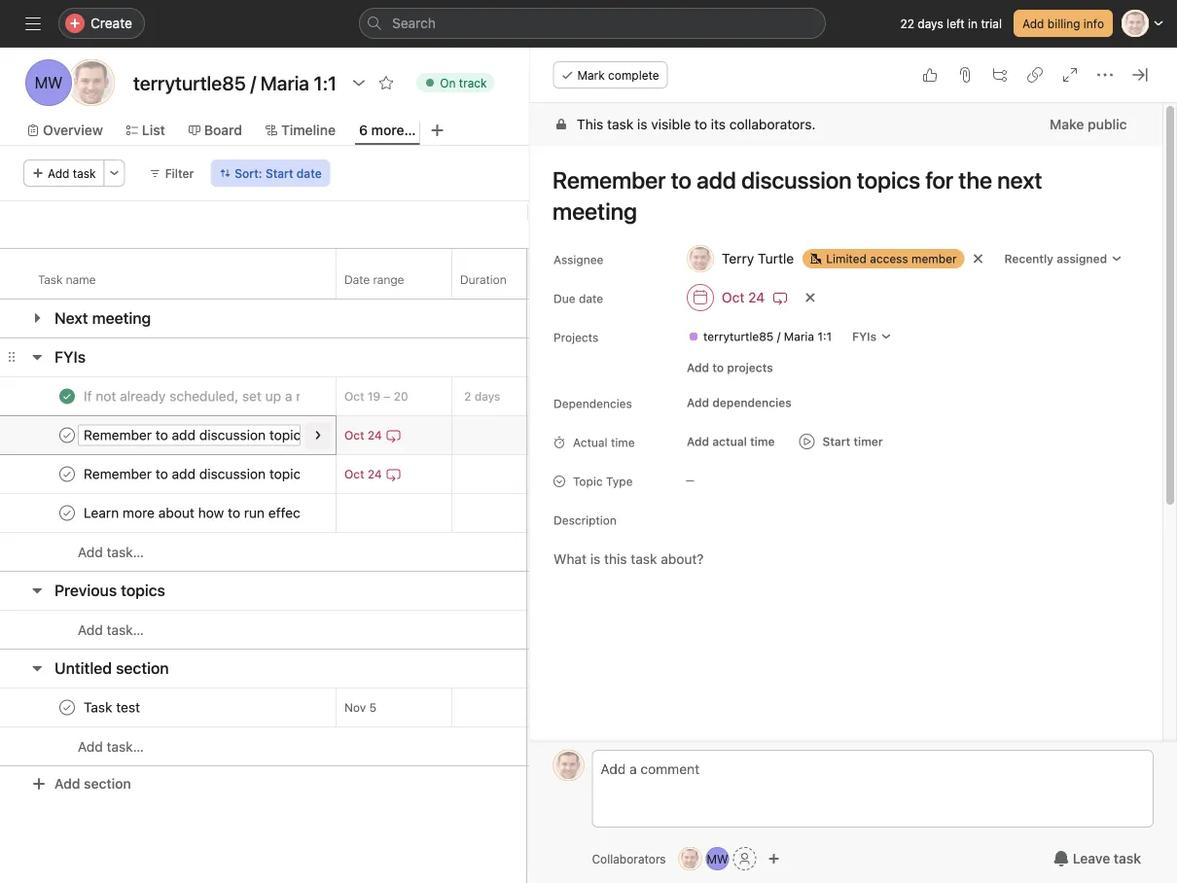 Task type: vqa. For each thing, say whether or not it's contained in the screenshot.
Mark complete
yes



Task type: locate. For each thing, give the bounding box(es) containing it.
nov 5
[[344, 701, 377, 715]]

1 vertical spatial 24
[[368, 429, 382, 442]]

collapse task list for this section image left fyis button
[[29, 349, 45, 365]]

2 vertical spatial task…
[[107, 739, 144, 755]]

visible
[[651, 116, 690, 132]]

0 vertical spatial completed checkbox
[[55, 424, 79, 447]]

task… for 1st add task… button
[[107, 544, 144, 560]]

0 vertical spatial date
[[297, 166, 322, 180]]

next
[[54, 309, 88, 327]]

add task… button up untitled section
[[54, 620, 144, 641]]

section down task test text box
[[84, 776, 131, 792]]

remember to add discussion topics for the next meeting text field for 2nd completed icon from the top of the page
[[80, 465, 301, 484]]

0 horizontal spatial tt
[[82, 73, 101, 92]]

2 add task… button from the top
[[54, 620, 144, 641]]

2 vertical spatial completed checkbox
[[55, 501, 79, 525]]

remember to add discussion topics for the next meeting text field down if not already scheduled, set up a recurring 1:1 meeting in your calendar text field
[[80, 426, 301, 445]]

recently assigned button
[[995, 245, 1131, 272]]

start left timer
[[822, 435, 850, 448]]

section for add section
[[84, 776, 131, 792]]

add task… row
[[0, 532, 526, 572], [0, 610, 526, 650], [0, 727, 526, 767]]

1 horizontal spatial time
[[750, 435, 774, 448]]

1 horizontal spatial mw
[[707, 852, 728, 866]]

completed checkbox inside if not already scheduled, set up a recurring 1:1 meeting in your calendar cell
[[55, 385, 79, 408]]

completed checkbox inside task test cell
[[55, 696, 79, 719]]

completed checkbox for learn more about how to run effective 1:1s text box
[[55, 501, 79, 525]]

billing
[[1048, 17, 1080, 30]]

add task… up untitled section button
[[78, 622, 144, 638]]

0 horizontal spatial mw
[[35, 73, 63, 92]]

1 horizontal spatial fyis
[[852, 330, 876, 343]]

repeats image
[[772, 290, 788, 305], [386, 466, 401, 482]]

add actual time button
[[678, 428, 783, 455]]

start
[[265, 166, 293, 180], [822, 435, 850, 448]]

make
[[1049, 116, 1084, 132]]

tt button
[[553, 750, 584, 781], [679, 847, 702, 871]]

3 add task… from the top
[[78, 739, 144, 755]]

terryturtle85 / maria 1:1 link
[[679, 327, 839, 346]]

remember to add discussion topics for the next meeting cell
[[0, 415, 337, 455], [0, 454, 337, 494]]

projects
[[727, 361, 773, 375]]

—
[[685, 475, 694, 486]]

to
[[694, 116, 707, 132], [712, 361, 723, 375]]

completed image inside task test cell
[[55, 696, 79, 719]]

1 completed checkbox from the top
[[55, 424, 79, 447]]

add to projects
[[686, 361, 773, 375]]

2 vertical spatial 24
[[368, 467, 382, 481]]

oct 24 down 19
[[344, 467, 382, 481]]

1 remember to add discussion topics for the next meeting text field from the top
[[80, 426, 301, 445]]

overview link
[[27, 120, 103, 141]]

2 completed image from the top
[[55, 463, 79, 486]]

task for leave
[[1114, 851, 1141, 867]]

3 completed checkbox from the top
[[55, 501, 79, 525]]

1 completed checkbox from the top
[[55, 385, 79, 408]]

1 vertical spatial add task… row
[[0, 610, 526, 650]]

1 task… from the top
[[107, 544, 144, 560]]

mark
[[577, 68, 605, 82]]

fyis
[[852, 330, 876, 343], [54, 348, 86, 366]]

date down the timeline
[[297, 166, 322, 180]]

completed checkbox up completed image
[[55, 385, 79, 408]]

limited
[[826, 252, 866, 266]]

add up add section
[[78, 739, 103, 755]]

2 add task… row from the top
[[0, 610, 526, 650]]

completed checkbox down untitled
[[55, 696, 79, 719]]

— button
[[678, 467, 794, 494]]

repeats image left clear due date image
[[772, 290, 788, 305]]

collapse task list for this section image left untitled
[[29, 661, 45, 676]]

0 vertical spatial to
[[694, 116, 707, 132]]

0 vertical spatial task
[[607, 116, 633, 132]]

Remember to add discussion topics for the next meeting text field
[[80, 426, 301, 445], [80, 465, 301, 484]]

mw
[[35, 73, 63, 92], [707, 852, 728, 866]]

add left actual
[[686, 435, 709, 448]]

details image
[[312, 429, 324, 441]]

0 vertical spatial add task…
[[78, 544, 144, 560]]

4 completed image from the top
[[55, 696, 79, 719]]

terry turtle
[[721, 250, 794, 267]]

0 vertical spatial remember to add discussion topics for the next meeting text field
[[80, 426, 301, 445]]

2 vertical spatial task
[[1114, 851, 1141, 867]]

main content inside the remember to add discussion topics for the next meeting dialog
[[530, 103, 1162, 883]]

6 more… button
[[359, 120, 416, 141]]

remove assignee image
[[972, 253, 984, 265]]

topic
[[572, 475, 602, 488]]

task test cell
[[0, 688, 337, 728]]

1 vertical spatial start
[[822, 435, 850, 448]]

untitled section button
[[54, 651, 169, 686]]

repeats image down repeats icon
[[386, 466, 401, 482]]

fyis right "1:1"
[[852, 330, 876, 343]]

24 inside dropdown button
[[748, 289, 764, 305]]

collaborators.
[[729, 116, 815, 132]]

make public
[[1049, 116, 1126, 132]]

add task… up previous topics button
[[78, 544, 144, 560]]

2 completed checkbox from the top
[[55, 463, 79, 486]]

task left is on the top
[[607, 116, 633, 132]]

fyis button
[[54, 340, 86, 375]]

completed checkbox for task test text box
[[55, 696, 79, 719]]

name
[[66, 273, 96, 286]]

2 vertical spatial oct 24
[[344, 467, 382, 481]]

24 down terry turtle
[[748, 289, 764, 305]]

leave task button
[[1041, 841, 1154, 876]]

close details image
[[1132, 67, 1148, 83]]

completed image inside if not already scheduled, set up a recurring 1:1 meeting in your calendar cell
[[55, 385, 79, 408]]

if not already scheduled, set up a recurring 1:1 meeting in your calendar cell
[[0, 376, 337, 416]]

1 horizontal spatial to
[[712, 361, 723, 375]]

add left the billing
[[1022, 17, 1044, 30]]

1 vertical spatial add task… button
[[54, 620, 144, 641]]

oct 24 down terry turtle dropdown button
[[721, 289, 764, 305]]

to left its
[[694, 116, 707, 132]]

add task… for second add task… button from the bottom of the page
[[78, 622, 144, 638]]

1 vertical spatial collapse task list for this section image
[[29, 661, 45, 676]]

oct
[[721, 289, 744, 305], [344, 390, 364, 403], [344, 429, 364, 442], [344, 467, 364, 481]]

fyis down next
[[54, 348, 86, 366]]

due date
[[553, 292, 603, 305]]

24 down 19
[[368, 467, 382, 481]]

add inside dropdown button
[[686, 435, 709, 448]]

0 vertical spatial repeats image
[[772, 290, 788, 305]]

0 vertical spatial fyis
[[852, 330, 876, 343]]

search button
[[359, 8, 826, 39]]

24 left repeats icon
[[368, 429, 382, 442]]

create button
[[58, 8, 145, 39]]

1 horizontal spatial tt
[[561, 759, 576, 772]]

on track button
[[408, 69, 503, 96]]

date right 'due'
[[578, 292, 603, 305]]

1 vertical spatial completed checkbox
[[55, 696, 79, 719]]

completed image for task test text box
[[55, 696, 79, 719]]

expand task list for this section image
[[29, 310, 45, 326]]

add up untitled
[[78, 622, 103, 638]]

1 vertical spatial fyis
[[54, 348, 86, 366]]

repeats image inside oct 24 dropdown button
[[772, 290, 788, 305]]

timeline
[[281, 122, 336, 138]]

oct inside dropdown button
[[721, 289, 744, 305]]

type
[[605, 475, 632, 488]]

0 vertical spatial task…
[[107, 544, 144, 560]]

task right the leave
[[1114, 851, 1141, 867]]

mw up "overview" link
[[35, 73, 63, 92]]

actual
[[572, 436, 607, 449]]

list link
[[126, 120, 165, 141]]

tt for topmost tt button
[[561, 759, 576, 772]]

1 vertical spatial tt button
[[679, 847, 702, 871]]

mw left add or remove collaborators "image"
[[707, 852, 728, 866]]

If not already scheduled, set up a recurring 1:1 meeting in your calendar text field
[[80, 387, 301, 406]]

start inside popup button
[[265, 166, 293, 180]]

0 vertical spatial add task… row
[[0, 532, 526, 572]]

task… down task test text box
[[107, 739, 144, 755]]

this task is visible to its collaborators.
[[576, 116, 815, 132]]

2 task… from the top
[[107, 622, 144, 638]]

0 vertical spatial collapse task list for this section image
[[29, 349, 45, 365]]

2 vertical spatial add task… row
[[0, 727, 526, 767]]

add task… for first add task… button from the bottom of the page
[[78, 739, 144, 755]]

more actions for this task image
[[1097, 67, 1113, 83]]

Completed checkbox
[[55, 385, 79, 408], [55, 696, 79, 719]]

search
[[392, 15, 436, 31]]

0 vertical spatial 24
[[748, 289, 764, 305]]

description
[[553, 514, 616, 527]]

completed checkbox for remember to add discussion topics for the next meeting text field for completed image
[[55, 424, 79, 447]]

0 horizontal spatial start
[[265, 166, 293, 180]]

0 horizontal spatial date
[[297, 166, 322, 180]]

Task Name text field
[[539, 158, 1139, 233]]

1 add task… row from the top
[[0, 532, 526, 572]]

collapse task list for this section image
[[29, 349, 45, 365], [29, 661, 45, 676]]

dependencies
[[712, 396, 791, 410]]

24 for the bottommost repeats image
[[368, 467, 382, 481]]

0 horizontal spatial repeats image
[[386, 466, 401, 482]]

dependencies
[[553, 397, 632, 411]]

actual time
[[572, 436, 634, 449]]

1 completed image from the top
[[55, 385, 79, 408]]

None text field
[[452, 379, 607, 414], [452, 418, 607, 453], [452, 379, 607, 414], [452, 418, 607, 453]]

is
[[637, 116, 647, 132]]

show options image
[[351, 75, 367, 90]]

0 vertical spatial section
[[116, 659, 169, 678]]

add
[[1022, 17, 1044, 30], [48, 166, 70, 180], [686, 361, 709, 375], [686, 396, 709, 410], [686, 435, 709, 448], [78, 544, 103, 560], [78, 622, 103, 638], [78, 739, 103, 755], [54, 776, 80, 792]]

3 completed image from the top
[[55, 501, 79, 525]]

completed image
[[55, 385, 79, 408], [55, 463, 79, 486], [55, 501, 79, 525], [55, 696, 79, 719]]

completed checkbox for remember to add discussion topics for the next meeting text field corresponding to 2nd completed icon from the top of the page
[[55, 463, 79, 486]]

None text field
[[128, 65, 342, 100], [452, 457, 607, 492], [452, 496, 607, 531], [452, 690, 607, 725], [128, 65, 342, 100], [452, 457, 607, 492], [452, 496, 607, 531], [452, 690, 607, 725]]

1 vertical spatial section
[[84, 776, 131, 792]]

1 horizontal spatial tt button
[[679, 847, 702, 871]]

2 add task… from the top
[[78, 622, 144, 638]]

1 horizontal spatial date
[[578, 292, 603, 305]]

add down add to projects button
[[686, 396, 709, 410]]

to inside button
[[712, 361, 723, 375]]

0 vertical spatial oct 24
[[721, 289, 764, 305]]

1 vertical spatial to
[[712, 361, 723, 375]]

completed image
[[55, 424, 79, 447]]

1 vertical spatial task
[[73, 166, 96, 180]]

1 horizontal spatial start
[[822, 435, 850, 448]]

2 vertical spatial add task…
[[78, 739, 144, 755]]

section for untitled section
[[116, 659, 169, 678]]

1 horizontal spatial task
[[607, 116, 633, 132]]

task… up previous topics in the left of the page
[[107, 544, 144, 560]]

2 vertical spatial tt
[[683, 852, 698, 866]]

3 add task… button from the top
[[54, 736, 144, 758]]

add task… button up add section
[[54, 736, 144, 758]]

5
[[369, 701, 377, 715]]

terryturtle85 / maria 1:1
[[703, 330, 831, 343]]

24
[[748, 289, 764, 305], [368, 429, 382, 442], [368, 467, 382, 481]]

0 vertical spatial completed checkbox
[[55, 385, 79, 408]]

remember to add discussion topics for the next meeting text field up learn more about how to run effective 1:1s text box
[[80, 465, 301, 484]]

main content containing this task is visible to its collaborators.
[[530, 103, 1162, 883]]

add task… button up previous topics in the left of the page
[[54, 542, 144, 563]]

0 horizontal spatial task
[[73, 166, 96, 180]]

3 task… from the top
[[107, 739, 144, 755]]

task name
[[38, 273, 96, 286]]

0 vertical spatial mw
[[35, 73, 63, 92]]

1 horizontal spatial repeats image
[[772, 290, 788, 305]]

terry
[[721, 250, 754, 267]]

task… up untitled section button
[[107, 622, 144, 638]]

create
[[90, 15, 132, 31]]

2 horizontal spatial tt
[[683, 852, 698, 866]]

completed image inside learn more about how to run effective 1:1s cell
[[55, 501, 79, 525]]

1 vertical spatial tt
[[561, 759, 576, 772]]

1 vertical spatial task…
[[107, 622, 144, 638]]

sort:
[[235, 166, 262, 180]]

1 vertical spatial add task…
[[78, 622, 144, 638]]

remember to add discussion topics for the next meeting cell down if not already scheduled, set up a recurring 1:1 meeting in your calendar text field
[[0, 415, 337, 455]]

oct 24 inside dropdown button
[[721, 289, 764, 305]]

to left projects
[[712, 361, 723, 375]]

1 vertical spatial remember to add discussion topics for the next meeting text field
[[80, 465, 301, 484]]

main content
[[530, 103, 1162, 883]]

add task…
[[78, 544, 144, 560], [78, 622, 144, 638], [78, 739, 144, 755]]

0 horizontal spatial fyis
[[54, 348, 86, 366]]

oct 19 – 20
[[344, 390, 408, 403]]

oct down terry
[[721, 289, 744, 305]]

add or remove collaborators image
[[768, 853, 780, 865]]

add tab image
[[429, 123, 445, 138]]

topics
[[121, 581, 165, 600]]

1 vertical spatial repeats image
[[386, 466, 401, 482]]

–
[[384, 390, 390, 403]]

remember to add discussion topics for the next meeting cell up learn more about how to run effective 1:1s text box
[[0, 454, 337, 494]]

add task… button
[[54, 542, 144, 563], [54, 620, 144, 641], [54, 736, 144, 758]]

task… for first add task… button from the bottom of the page
[[107, 739, 144, 755]]

/
[[776, 330, 780, 343]]

add task… down task test text box
[[78, 739, 144, 755]]

info
[[1084, 17, 1104, 30]]

date inside "main content"
[[578, 292, 603, 305]]

completed image for if not already scheduled, set up a recurring 1:1 meeting in your calendar text field
[[55, 385, 79, 408]]

section up task test cell
[[116, 659, 169, 678]]

Completed checkbox
[[55, 424, 79, 447], [55, 463, 79, 486], [55, 501, 79, 525]]

1 vertical spatial completed checkbox
[[55, 463, 79, 486]]

add task… for 1st add task… button
[[78, 544, 144, 560]]

task left more actions image
[[73, 166, 96, 180]]

2 collapse task list for this section image from the top
[[29, 661, 45, 676]]

add up previous
[[78, 544, 103, 560]]

completed checkbox inside learn more about how to run effective 1:1s cell
[[55, 501, 79, 525]]

due
[[553, 292, 575, 305]]

oct 24 left repeats icon
[[344, 429, 382, 442]]

0 vertical spatial start
[[265, 166, 293, 180]]

2 remember to add discussion topics for the next meeting text field from the top
[[80, 465, 301, 484]]

1 vertical spatial date
[[578, 292, 603, 305]]

0 horizontal spatial tt button
[[553, 750, 584, 781]]

add down task test text box
[[54, 776, 80, 792]]

add to starred image
[[379, 75, 394, 90]]

remember to add discussion topics for the next meeting text field for completed image
[[80, 426, 301, 445]]

maria
[[783, 330, 814, 343]]

1 vertical spatial oct 24
[[344, 429, 382, 442]]

start right sort:
[[265, 166, 293, 180]]

in
[[968, 17, 978, 30]]

2 vertical spatial add task… button
[[54, 736, 144, 758]]

add billing info
[[1022, 17, 1104, 30]]

add subtask image
[[992, 67, 1008, 83]]

2 horizontal spatial task
[[1114, 851, 1141, 867]]

0 vertical spatial tt
[[82, 73, 101, 92]]

1 vertical spatial mw
[[707, 852, 728, 866]]

task inside "main content"
[[607, 116, 633, 132]]

time
[[750, 435, 774, 448], [610, 436, 634, 449]]

1 add task… from the top
[[78, 544, 144, 560]]

2 completed checkbox from the top
[[55, 696, 79, 719]]

board
[[204, 122, 242, 138]]

0 vertical spatial add task… button
[[54, 542, 144, 563]]



Task type: describe. For each thing, give the bounding box(es) containing it.
task… for second add task… button from the bottom of the page
[[107, 622, 144, 638]]

fyis button
[[843, 323, 900, 350]]

date range
[[344, 273, 404, 286]]

previous topics button
[[54, 573, 165, 608]]

projects
[[553, 331, 598, 344]]

mw inside "mw" button
[[707, 852, 728, 866]]

duration
[[460, 273, 507, 286]]

this
[[576, 116, 603, 132]]

filter
[[165, 166, 194, 180]]

3 add task… row from the top
[[0, 727, 526, 767]]

oct 24 for 2nd remember to add discussion topics for the next meeting cell from the bottom of the page
[[344, 429, 382, 442]]

recently assigned
[[1004, 252, 1107, 266]]

24 for repeats image inside oct 24 dropdown button
[[748, 289, 764, 305]]

24 for repeats icon
[[368, 429, 382, 442]]

start timer
[[822, 435, 883, 448]]

fyis inside popup button
[[852, 330, 876, 343]]

add to projects button
[[678, 354, 781, 381]]

mw button
[[706, 847, 729, 871]]

make public button
[[1037, 107, 1139, 142]]

trial
[[981, 17, 1002, 30]]

oct left 19
[[344, 390, 364, 403]]

range
[[373, 273, 404, 286]]

more actions image
[[109, 167, 120, 179]]

learn more about how to run effective 1:1s cell
[[0, 493, 337, 533]]

timeline link
[[266, 120, 336, 141]]

assignee
[[553, 253, 603, 267]]

oct down oct 19 – 20
[[344, 467, 364, 481]]

meeting
[[92, 309, 151, 327]]

add section
[[54, 776, 131, 792]]

date inside popup button
[[297, 166, 322, 180]]

recently
[[1004, 252, 1053, 266]]

Task test text field
[[80, 698, 146, 717]]

topic type
[[572, 475, 632, 488]]

limited access member
[[826, 252, 956, 266]]

0 vertical spatial tt button
[[553, 750, 584, 781]]

more…
[[371, 122, 416, 138]]

add down "overview" link
[[48, 166, 70, 180]]

task for add
[[73, 166, 96, 180]]

complete
[[608, 68, 659, 82]]

clear due date image
[[804, 292, 816, 304]]

previous topics
[[54, 581, 165, 600]]

Learn more about how to run effective 1:1s text field
[[80, 503, 301, 523]]

oct right 'details' image
[[344, 429, 364, 442]]

leave task
[[1073, 851, 1141, 867]]

1 remember to add discussion topics for the next meeting cell from the top
[[0, 415, 337, 455]]

completed image for learn more about how to run effective 1:1s text box
[[55, 501, 79, 525]]

track
[[459, 76, 487, 89]]

add dependencies
[[686, 396, 791, 410]]

board link
[[189, 120, 242, 141]]

completed checkbox for if not already scheduled, set up a recurring 1:1 meeting in your calendar text field
[[55, 385, 79, 408]]

0 horizontal spatial to
[[694, 116, 707, 132]]

turtle
[[757, 250, 794, 267]]

0 horizontal spatial time
[[610, 436, 634, 449]]

tt for the right tt button
[[683, 852, 698, 866]]

1 collapse task list for this section image from the top
[[29, 349, 45, 365]]

untitled
[[54, 659, 112, 678]]

start inside button
[[822, 435, 850, 448]]

mark complete
[[577, 68, 659, 82]]

expand sidebar image
[[25, 16, 41, 31]]

1 add task… button from the top
[[54, 542, 144, 563]]

19
[[368, 390, 380, 403]]

0 likes. click to like this task image
[[922, 67, 938, 83]]

overview
[[43, 122, 103, 138]]

task for this
[[607, 116, 633, 132]]

add down terryturtle85 at top right
[[686, 361, 709, 375]]

mark complete button
[[553, 61, 668, 89]]

collapse task list for this section image
[[29, 583, 45, 598]]

copy task link image
[[1027, 67, 1043, 83]]

days
[[918, 17, 943, 30]]

next meeting
[[54, 309, 151, 327]]

sort: start date button
[[210, 160, 330, 187]]

add actual time
[[686, 435, 774, 448]]

task
[[38, 273, 63, 286]]

timer
[[853, 435, 883, 448]]

add inside 'button'
[[686, 396, 709, 410]]

previous
[[54, 581, 117, 600]]

untitled section
[[54, 659, 169, 678]]

attachments: add a file to this task, remember to add discussion topics for the next meeting image
[[957, 67, 973, 83]]

oct 24 button
[[678, 280, 796, 315]]

add task
[[48, 166, 96, 180]]

add billing info button
[[1014, 10, 1113, 37]]

time inside dropdown button
[[750, 435, 774, 448]]

search list box
[[359, 8, 826, 39]]

repeats image
[[386, 428, 401, 443]]

start timer button
[[791, 428, 890, 455]]

20
[[394, 390, 408, 403]]

date
[[344, 273, 370, 286]]

add task button
[[23, 160, 105, 187]]

on track
[[440, 76, 487, 89]]

leave
[[1073, 851, 1110, 867]]

filter button
[[141, 160, 203, 187]]

6 more…
[[359, 122, 416, 138]]

oct 24 for 2nd remember to add discussion topics for the next meeting cell
[[344, 467, 382, 481]]

sort: start date
[[235, 166, 322, 180]]

remember to add discussion topics for the next meeting dialog
[[530, 48, 1177, 883]]

6
[[359, 122, 368, 138]]

on
[[440, 76, 456, 89]]

access
[[869, 252, 908, 266]]

terryturtle85
[[703, 330, 773, 343]]

collaborators
[[592, 852, 666, 866]]

terry turtle button
[[678, 241, 802, 276]]

1:1
[[817, 330, 831, 343]]

left
[[947, 17, 965, 30]]

next meeting button
[[54, 301, 151, 336]]

22 days left in trial
[[900, 17, 1002, 30]]

full screen image
[[1062, 67, 1078, 83]]

member
[[911, 252, 956, 266]]

actual
[[712, 435, 746, 448]]

2 remember to add discussion topics for the next meeting cell from the top
[[0, 454, 337, 494]]



